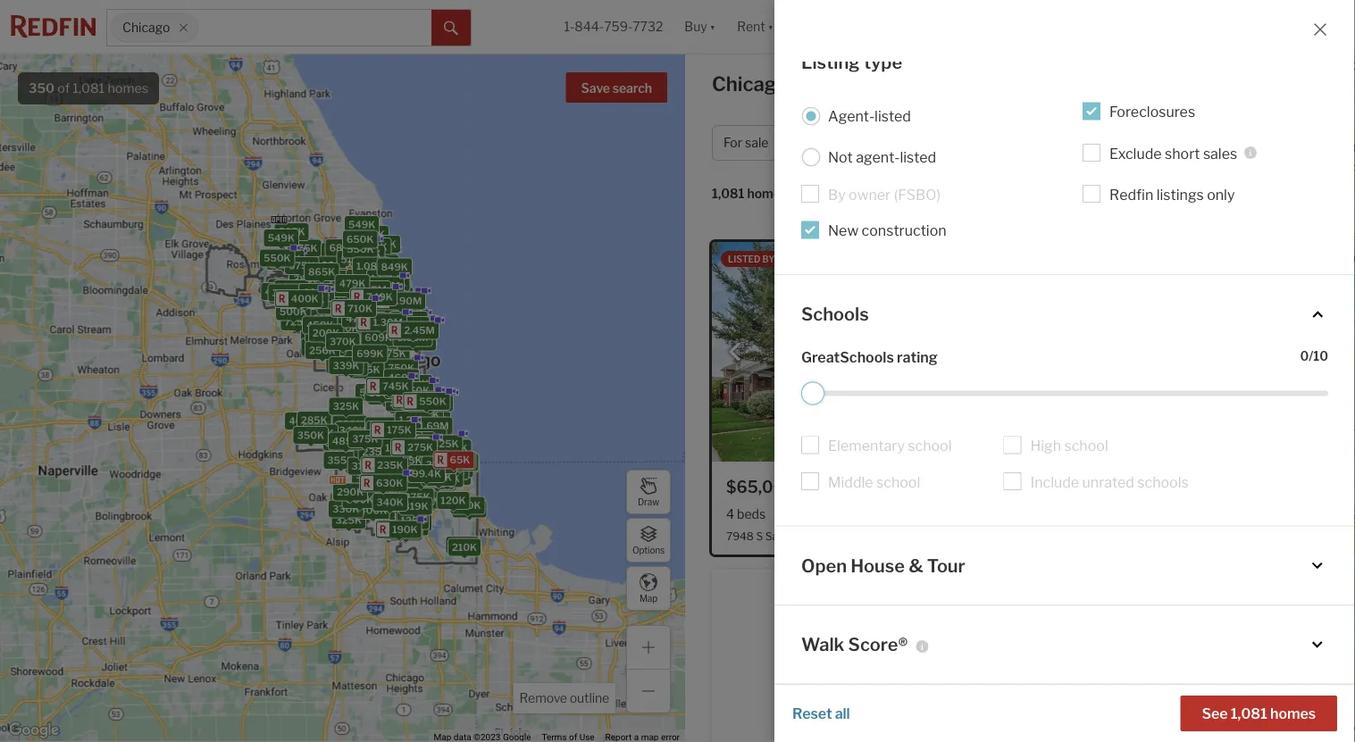 Task type: vqa. For each thing, say whether or not it's contained in the screenshot.
the middle 530K
yes



Task type: describe. For each thing, give the bounding box(es) containing it.
construction
[[862, 222, 947, 240]]

remove outline button
[[513, 683, 616, 714]]

1 vertical spatial 999k
[[375, 328, 402, 340]]

265k up 630k at the left bottom
[[383, 465, 409, 477]]

0 horizontal spatial 270k
[[341, 316, 368, 327]]

0 horizontal spatial 689k
[[329, 242, 356, 254]]

1 vertical spatial 320k
[[401, 459, 427, 470]]

sale
[[920, 72, 961, 96]]

230k
[[423, 462, 450, 473]]

foreclosures
[[1110, 104, 1196, 121]]

elementary
[[828, 438, 905, 455]]

1 vertical spatial 405k
[[289, 415, 316, 427]]

250k up the 197k
[[441, 443, 468, 454]]

225k
[[387, 525, 413, 537]]

350k down the 266k
[[297, 299, 324, 310]]

1 horizontal spatial 365k
[[421, 464, 448, 476]]

450k up 256k at the top
[[306, 319, 334, 331]]

310k down 345k
[[357, 459, 383, 471]]

0 horizontal spatial il
[[797, 72, 815, 96]]

275k down 170k
[[389, 487, 414, 499]]

0 horizontal spatial 210k
[[358, 443, 383, 455]]

0 vertical spatial 749k
[[320, 274, 347, 285]]

165k
[[391, 523, 416, 535]]

0 vertical spatial 150k
[[400, 424, 425, 436]]

325k up 195k
[[433, 438, 459, 450]]

0 horizontal spatial 355k
[[327, 455, 354, 466]]

&
[[909, 555, 923, 577]]

1 vertical spatial 260k
[[406, 444, 433, 456]]

1 horizontal spatial 259k
[[408, 435, 435, 447]]

550k up the 1.08m
[[354, 248, 381, 260]]

195k
[[437, 450, 462, 462]]

(fsbo)
[[894, 186, 941, 204]]

1.08m
[[356, 260, 386, 272]]

315k down 440k
[[313, 313, 338, 324]]

1.10m
[[382, 300, 410, 312]]

105k
[[413, 451, 438, 463]]

0 horizontal spatial 675k
[[291, 243, 318, 254]]

0 vertical spatial 1.15m
[[376, 286, 404, 298]]

759-
[[604, 19, 633, 34]]

550k up 1.06m
[[347, 243, 374, 255]]

1-844-759-7732
[[564, 19, 663, 34]]

2 vertical spatial 185k
[[393, 527, 418, 539]]

325k down 337k
[[335, 515, 362, 526]]

0 horizontal spatial chicago,
[[712, 72, 793, 96]]

1 horizontal spatial 580k
[[390, 395, 418, 407]]

335k up 230k on the bottom left
[[409, 450, 435, 462]]

519k
[[293, 294, 318, 305]]

0 vertical spatial 999k
[[389, 301, 416, 313]]

610k
[[417, 432, 443, 443]]

325k up 485k
[[333, 401, 359, 412]]

2 horizontal spatial il
[[1233, 530, 1242, 543]]

0 horizontal spatial 580k
[[306, 317, 333, 329]]

1 horizontal spatial 540k
[[402, 378, 429, 390]]

240k up 44.9k
[[407, 491, 433, 502]]

school for high school
[[1065, 438, 1108, 455]]

1.50m down 1.05m
[[375, 289, 405, 301]]

480k
[[273, 290, 300, 301]]

4 for 4 bd / 2+ ba
[[1022, 135, 1030, 150]]

2 vertical spatial 395k
[[353, 364, 380, 376]]

1 vertical spatial 198k
[[399, 521, 425, 533]]

819k
[[310, 261, 335, 272]]

1 vertical spatial 150k
[[440, 465, 465, 477]]

map button
[[626, 566, 671, 611]]

2753
[[1042, 530, 1068, 543]]

0 vertical spatial 65k
[[411, 435, 431, 447]]

0 vertical spatial 395k
[[299, 287, 326, 299]]

schools
[[801, 304, 869, 326]]

599k down 479k
[[334, 292, 361, 303]]

729k
[[424, 397, 450, 409]]

1 vertical spatial 120k
[[441, 495, 466, 506]]

630k
[[376, 478, 403, 489]]

1 vertical spatial 280k
[[426, 477, 453, 488]]

open
[[801, 555, 847, 577]]

183k
[[393, 526, 418, 538]]

315k left the 634k
[[337, 498, 362, 510]]

chicago
[[122, 20, 170, 35]]

beds
[[737, 507, 766, 522]]

1 horizontal spatial 520k
[[322, 277, 349, 289]]

265k up "149k"
[[388, 497, 415, 509]]

4 bd / 2+ ba
[[1022, 135, 1090, 150]]

0 vertical spatial 460k
[[388, 372, 415, 384]]

1 vertical spatial 975k
[[388, 316, 415, 328]]

0 vertical spatial listed
[[875, 108, 911, 125]]

325k down 586k
[[397, 415, 423, 427]]

$1,895,000
[[1042, 477, 1134, 497]]

375k up 345k
[[352, 433, 378, 445]]

640k
[[295, 269, 322, 281]]

2 vertical spatial 975k
[[387, 335, 414, 346]]

310k down 115k
[[373, 454, 398, 465]]

:
[[835, 186, 838, 201]]

275k down 116k
[[391, 476, 417, 487]]

485k
[[332, 435, 359, 447]]

0 horizontal spatial 540k
[[315, 280, 342, 291]]

1 horizontal spatial 210k
[[452, 542, 477, 554]]

0 horizontal spatial 725k
[[284, 316, 310, 328]]

new
[[828, 222, 859, 240]]

250k down 116k
[[381, 471, 408, 483]]

375k down 630k at the left bottom
[[377, 490, 403, 502]]

/
[[1050, 135, 1055, 150]]

recommended
[[841, 186, 932, 201]]

380k
[[341, 324, 368, 335]]

240k up 283k
[[377, 455, 404, 467]]

by
[[763, 254, 775, 264]]

450k up 249k on the bottom left
[[383, 377, 410, 388]]

370k
[[330, 336, 356, 347]]

1 vertical spatial 775k
[[385, 331, 411, 343]]

550k down 595k at left top
[[264, 252, 291, 264]]

1 vertical spatial 185k
[[385, 442, 410, 454]]

429k
[[347, 294, 373, 305]]

340k down 759k
[[318, 263, 345, 274]]

0 vertical spatial 120k
[[445, 463, 470, 475]]

1.45m
[[372, 326, 402, 338]]

type for home type
[[943, 135, 969, 150]]

350
[[29, 80, 55, 96]]

1-844-759-7732 link
[[564, 19, 663, 34]]

284k
[[406, 496, 433, 508]]

479k
[[339, 278, 366, 289]]

only
[[1207, 186, 1235, 204]]

0 horizontal spatial 1,081
[[73, 80, 105, 96]]

1 vertical spatial 650k
[[355, 300, 382, 312]]

599k up 610k
[[420, 415, 447, 426]]

listing
[[801, 52, 860, 74]]

listing type
[[801, 52, 902, 74]]

294k
[[456, 503, 483, 515]]

450k left 519k
[[265, 286, 292, 297]]

schools
[[1138, 474, 1189, 491]]

1 vertical spatial listed
[[900, 149, 936, 166]]

1.00m
[[364, 311, 394, 322]]

home type button
[[893, 125, 1003, 161]]

679k
[[381, 283, 408, 295]]

1 vertical spatial 65k
[[450, 454, 470, 466]]

95k
[[447, 471, 467, 483]]

5.65m
[[397, 332, 428, 344]]

865k
[[308, 266, 335, 278]]

photo of 7948 s saginaw ave, chicago, il 60617 image
[[712, 242, 1010, 462]]

0 horizontal spatial 320k
[[315, 341, 342, 353]]

1 vertical spatial 549k
[[268, 232, 295, 244]]

options button
[[626, 518, 671, 563]]

sales
[[1203, 145, 1238, 162]]

0 vertical spatial 775k
[[371, 270, 397, 281]]

0 vertical spatial 699k
[[357, 348, 384, 360]]

all filters • 3 button
[[1130, 125, 1246, 161]]

2 horizontal spatial 725k
[[380, 277, 406, 289]]

1,081 homes
[[712, 186, 787, 201]]

318k
[[435, 473, 460, 485]]

filters
[[1182, 135, 1217, 150]]

greatschools rating
[[801, 349, 938, 367]]

350k up 170k
[[400, 456, 427, 468]]

/10
[[1309, 349, 1329, 365]]

389k
[[334, 266, 361, 278]]

350k down 640k
[[290, 286, 317, 298]]

4.00m
[[373, 304, 405, 316]]

1 horizontal spatial chicago,
[[834, 530, 877, 543]]

chicago, il homes for sale
[[712, 72, 961, 96]]

170k
[[390, 468, 415, 480]]

all filters • 3
[[1163, 135, 1234, 150]]

0 vertical spatial 845k
[[365, 307, 392, 319]]

450k down 283k
[[382, 487, 409, 498]]

0 vertical spatial homes
[[108, 80, 148, 96]]

0 vertical spatial 405k
[[291, 290, 318, 301]]

0 horizontal spatial 280k
[[364, 453, 391, 465]]

0 vertical spatial 189k
[[391, 457, 417, 469]]

0 horizontal spatial 520k
[[272, 282, 299, 293]]

1 vertical spatial 749k
[[366, 291, 393, 303]]

315k down 230k on the bottom left
[[426, 475, 451, 487]]

60617
[[891, 530, 924, 543]]

remove chicago image
[[178, 22, 189, 33]]

type for listing type
[[864, 52, 902, 74]]

2.80m
[[394, 320, 426, 332]]

school for middle school
[[877, 474, 920, 491]]

1 vertical spatial 525k
[[338, 271, 364, 283]]

1 vertical spatial 530k
[[289, 289, 316, 300]]

reset
[[792, 705, 832, 722]]

1.06m
[[354, 258, 384, 270]]

0 horizontal spatial 180k
[[376, 474, 402, 486]]

1 vertical spatial 460k
[[412, 412, 439, 423]]

1 vertical spatial 849k
[[356, 339, 383, 351]]

all
[[835, 705, 850, 722]]

529k
[[359, 387, 386, 399]]

4 beds
[[726, 507, 766, 522]]

1.30m down 1.00m
[[362, 323, 392, 335]]

elementary school
[[828, 438, 952, 455]]

schools link
[[801, 302, 1329, 327]]

middle
[[828, 474, 873, 491]]

809k
[[358, 229, 385, 240]]

2 vertical spatial 549k
[[333, 269, 360, 281]]

2b,
[[1169, 530, 1185, 543]]

375k up the 266k
[[289, 260, 315, 272]]

2 vertical spatial 530k
[[389, 384, 416, 396]]

1.60m
[[399, 326, 429, 337]]

0 vertical spatial 235k
[[362, 446, 389, 458]]

534k
[[361, 241, 387, 253]]

1 horizontal spatial 625k
[[409, 394, 435, 406]]

0 vertical spatial 260k
[[350, 432, 377, 444]]

0 vertical spatial 549k
[[348, 219, 375, 230]]

0 vertical spatial 625k
[[324, 276, 351, 287]]

0 vertical spatial 359k
[[369, 387, 396, 399]]

outline
[[570, 691, 609, 706]]

1.53m
[[371, 273, 400, 285]]

595k
[[278, 226, 305, 238]]

240k down 95k
[[454, 500, 481, 512]]



Task type: locate. For each thing, give the bounding box(es) containing it.
1 horizontal spatial 2
[[381, 312, 387, 324]]

None range field
[[801, 382, 1329, 406]]

1 vertical spatial 689k
[[414, 395, 441, 406]]

0 horizontal spatial 359k
[[369, 387, 396, 399]]

homes down chicago
[[108, 80, 148, 96]]

189k up 283k
[[391, 457, 417, 469]]

650k
[[347, 233, 374, 245], [355, 300, 382, 312]]

1,081 inside button
[[1231, 705, 1268, 722]]

520k up 519k
[[272, 282, 299, 293]]

0 horizontal spatial 2
[[359, 320, 365, 332]]

1.30m
[[373, 297, 402, 309], [373, 317, 403, 328], [362, 323, 392, 335]]

0 horizontal spatial 150k
[[400, 424, 425, 436]]

200k up 256k at the top
[[313, 328, 340, 339]]

0 vertical spatial 995k
[[370, 238, 397, 250]]

3
[[1226, 135, 1234, 150]]

2 horizontal spatial chicago,
[[1188, 530, 1231, 543]]

type right listing
[[864, 52, 902, 74]]

310k
[[373, 454, 398, 465], [357, 459, 383, 471]]

625k up 446k
[[409, 394, 435, 406]]

include
[[1031, 474, 1079, 491]]

290k down 420k
[[337, 419, 363, 430]]

545k down 345k
[[342, 493, 369, 505]]

0 vertical spatial 675k
[[291, 243, 318, 254]]

699k down 850k
[[417, 398, 444, 409]]

185k down "149k"
[[393, 527, 418, 539]]

2 vertical spatial 189k
[[403, 517, 428, 528]]

200k down 116k
[[378, 476, 405, 487]]

remove outline
[[520, 691, 609, 706]]

tour
[[927, 555, 966, 577]]

450k down 535k
[[321, 300, 349, 311]]

340k down 420k
[[339, 425, 366, 437]]

249k
[[372, 391, 398, 402]]

saginaw
[[765, 530, 808, 543]]

1 vertical spatial 675k
[[322, 303, 348, 315]]

275k up 116k
[[407, 442, 433, 453]]

360k
[[318, 289, 345, 300]]

500k
[[282, 285, 309, 296], [280, 306, 307, 317], [319, 323, 346, 334], [340, 323, 368, 335], [346, 494, 374, 506]]

submit search image
[[444, 21, 458, 36]]

open house & tour link
[[801, 554, 1329, 579]]

0 horizontal spatial 260k
[[350, 432, 377, 444]]

ba
[[1075, 135, 1090, 150]]

chicago, right 2b,
[[1188, 530, 1231, 543]]

1 vertical spatial 4
[[726, 507, 734, 522]]

725k
[[380, 277, 406, 289], [341, 288, 367, 300], [284, 316, 310, 328]]

1 vertical spatial 395k
[[311, 323, 338, 334]]

599k
[[359, 291, 386, 303], [334, 292, 361, 303], [420, 415, 447, 426]]

1 horizontal spatial 280k
[[426, 477, 453, 488]]

1 vertical spatial 130k
[[450, 540, 475, 551]]

0 horizontal spatial type
[[864, 52, 902, 74]]

1.30m down "1.65m"
[[373, 317, 403, 328]]

210k down 88.5k
[[358, 443, 383, 455]]

None search field
[[199, 10, 431, 46]]

photo of 503 w 81st st, chicago, il 60620 image
[[1027, 569, 1326, 742]]

365k down 105k at the left bottom of page
[[421, 464, 448, 476]]

1.04m
[[373, 332, 403, 344]]

1 horizontal spatial 270k
[[393, 400, 420, 411]]

school right elementary
[[908, 438, 952, 455]]

599k up 710k on the top left
[[359, 291, 386, 303]]

0 horizontal spatial 845k
[[365, 307, 392, 319]]

210k down the 294k
[[452, 542, 477, 554]]

short
[[1165, 145, 1200, 162]]

315k down 345k
[[352, 460, 377, 472]]

250k down 230k on the bottom left
[[424, 475, 451, 487]]

315k down 535k
[[314, 294, 339, 306]]

850k
[[403, 385, 430, 397]]

185k up 116k
[[385, 442, 410, 454]]

remove 4 bd / 2+ ba image
[[1099, 138, 1109, 148]]

55k
[[398, 516, 418, 528]]

350k up 256k at the top
[[309, 329, 336, 341]]

359k
[[369, 387, 396, 399], [401, 484, 428, 496]]

200k down 309k
[[412, 494, 439, 506]]

520k up "360k"
[[322, 277, 349, 289]]

365k down 745k
[[389, 397, 416, 409]]

1 horizontal spatial 675k
[[322, 303, 348, 315]]

2 vertical spatial 750k
[[388, 362, 415, 374]]

130k down 610k
[[404, 448, 429, 460]]

4 bd / 2+ ba button
[[1010, 125, 1123, 161]]

600k
[[329, 270, 356, 282], [345, 273, 372, 285], [303, 287, 330, 299], [338, 308, 365, 319]]

189k down 44.9k
[[403, 517, 428, 528]]

7948
[[726, 530, 754, 543]]

for
[[889, 72, 916, 96]]

525k
[[341, 254, 367, 265], [338, 271, 364, 283]]

275k up 44.9k
[[404, 491, 430, 503]]

7.00m
[[387, 328, 419, 340]]

460k down 586k
[[412, 412, 439, 423]]

1.20m
[[375, 294, 404, 305], [370, 297, 399, 309], [389, 313, 418, 324], [399, 415, 428, 426]]

for
[[724, 135, 743, 150]]

0 vertical spatial 650k
[[347, 233, 374, 245]]

agent-
[[856, 149, 900, 166]]

745k
[[382, 381, 409, 392]]

0 vertical spatial 365k
[[389, 397, 416, 409]]

chicago,
[[712, 72, 793, 96], [834, 530, 877, 543], [1188, 530, 1231, 543]]

draw
[[638, 497, 659, 508]]

0 vertical spatial 339k
[[333, 360, 360, 372]]

chicago, up sale at the right top of page
[[712, 72, 793, 96]]

400k
[[273, 253, 301, 265], [291, 293, 319, 305], [305, 329, 332, 340], [359, 505, 387, 516]]

1 vertical spatial 210k
[[452, 542, 477, 554]]

309k
[[407, 473, 434, 485]]

256k
[[309, 345, 336, 356]]

1 vertical spatial 235k
[[377, 460, 404, 471]]

580k down 440k
[[306, 317, 333, 329]]

1 vertical spatial 625k
[[409, 394, 435, 406]]

290k up 337k
[[337, 486, 364, 498]]

38.9k
[[446, 456, 475, 468]]

325k down 105k at the left bottom of page
[[403, 466, 429, 477]]

0 horizontal spatial 4
[[726, 507, 734, 522]]

359k up the 284k
[[401, 484, 428, 496]]

0 vertical spatial 210k
[[358, 443, 383, 455]]

299k
[[330, 359, 357, 371]]

homes right see
[[1271, 705, 1316, 722]]

689k up 830k
[[329, 242, 356, 254]]

395k down 640k
[[299, 287, 326, 299]]

school for elementary school
[[908, 438, 952, 455]]

405k
[[291, 290, 318, 301], [289, 415, 316, 427]]

65k
[[411, 435, 431, 447], [450, 454, 470, 466]]

430k
[[332, 323, 359, 334]]

type inside button
[[943, 135, 969, 150]]

1 horizontal spatial 260k
[[406, 444, 433, 456]]

1.70m
[[363, 254, 393, 266]]

0 horizontal spatial 259k
[[340, 426, 367, 437]]

265k up the 284k
[[402, 476, 428, 487]]

349k
[[272, 287, 299, 299]]

0 vertical spatial 185k
[[358, 427, 384, 439]]

type right home
[[943, 135, 969, 150]]

475k
[[346, 313, 372, 325], [305, 342, 332, 353], [305, 342, 332, 353], [370, 482, 396, 493]]

chicago, right ave,
[[834, 530, 877, 543]]

1 horizontal spatial 355k
[[395, 455, 422, 466]]

1 vertical spatial 545k
[[342, 493, 369, 505]]

1 vertical spatial 540k
[[402, 378, 429, 390]]

200k
[[313, 328, 340, 339], [418, 451, 445, 462], [378, 476, 405, 487], [412, 494, 439, 506]]

235k up 630k at the left bottom
[[377, 460, 404, 471]]

200k up 99.4k
[[418, 451, 445, 462]]

listed up (fsbo)
[[900, 149, 936, 166]]

0 vertical spatial 689k
[[329, 242, 356, 254]]

listed
[[728, 254, 761, 264]]

1,081
[[73, 80, 105, 96], [712, 186, 745, 201], [1231, 705, 1268, 722]]

1.30m down 679k
[[373, 297, 402, 309]]

625k up "360k"
[[324, 276, 351, 287]]

1 horizontal spatial 180k
[[423, 465, 448, 477]]

n
[[1071, 530, 1079, 543]]

1.40m
[[365, 290, 394, 301], [379, 290, 409, 301], [359, 304, 388, 315], [357, 306, 387, 318], [394, 314, 424, 326], [386, 327, 416, 339]]

586k
[[404, 395, 431, 407]]

1 horizontal spatial homes
[[747, 186, 787, 201]]

335k
[[409, 450, 435, 462], [413, 454, 439, 466]]

for sale button
[[712, 125, 803, 161]]

849k up 1.53m
[[381, 261, 408, 273]]

1 vertical spatial 995k
[[380, 310, 407, 321]]

4 for 4 beds
[[726, 507, 734, 522]]

189k down 116k
[[383, 470, 408, 481]]

0 horizontal spatial 130k
[[404, 448, 429, 460]]

il left 60614
[[1233, 530, 1242, 543]]

house
[[851, 555, 905, 577]]

0 vertical spatial 198k
[[393, 435, 419, 447]]

1 horizontal spatial type
[[943, 135, 969, 150]]

il left 60617
[[879, 530, 889, 543]]

4 inside 4 bd / 2+ ba button
[[1022, 135, 1030, 150]]

photo of 2753 n hampden ct unit 2b, chicago, il 60614 image
[[1027, 242, 1326, 462]]

1.35m
[[357, 284, 387, 296]]

340k down 630k at the left bottom
[[377, 497, 404, 509]]

1.05m
[[368, 277, 398, 288]]

290k
[[337, 419, 363, 430], [385, 483, 412, 494], [337, 486, 364, 498]]

1 vertical spatial 1.15m
[[398, 319, 425, 331]]

homes inside see 1,081 homes button
[[1271, 705, 1316, 722]]

exclude short sales
[[1110, 145, 1238, 162]]

1.18m
[[346, 294, 374, 305]]

375k down 479k
[[325, 292, 351, 304]]

1 vertical spatial 189k
[[383, 470, 408, 481]]

0 vertical spatial 750k
[[314, 285, 341, 297]]

340k up 345k
[[330, 432, 357, 443]]

350k up 519k
[[293, 274, 320, 285]]

1.50m down 679k
[[386, 295, 416, 307]]

0 vertical spatial 545k
[[336, 244, 363, 256]]

0 horizontal spatial 625k
[[324, 276, 351, 287]]

google image
[[4, 719, 63, 742]]

390k
[[303, 293, 330, 305], [298, 294, 325, 306]]

il left homes
[[797, 72, 815, 96]]

listed by redfin
[[728, 254, 811, 264]]

0 vertical spatial type
[[864, 52, 902, 74]]

map region
[[0, 0, 696, 742]]

280k down 230k on the bottom left
[[426, 477, 453, 488]]

260k down 610k
[[406, 444, 433, 456]]

335k up 99.4k
[[413, 454, 439, 466]]

1 horizontal spatial il
[[879, 530, 889, 543]]

reset all
[[792, 705, 850, 722]]

350k left the 323k
[[297, 430, 324, 441]]

il
[[797, 72, 815, 96], [879, 530, 889, 543], [1233, 530, 1242, 543]]

1 vertical spatial 1,081
[[712, 186, 745, 201]]

rating
[[897, 349, 938, 367]]

749k down 1.05m
[[366, 291, 393, 303]]

1 vertical spatial type
[[943, 135, 969, 150]]

149k
[[394, 514, 419, 525]]

59.3k
[[361, 434, 390, 445]]

save search button
[[566, 72, 667, 103]]

270k down 710k on the top left
[[341, 316, 368, 327]]

99.4k
[[412, 468, 441, 480]]

1 horizontal spatial 339k
[[389, 469, 415, 481]]

include unrated schools
[[1031, 474, 1189, 491]]

749k down 830k
[[320, 274, 347, 285]]

549k up 570k at the top left of the page
[[348, 219, 375, 230]]

2 vertical spatial 1,081
[[1231, 705, 1268, 722]]

1 horizontal spatial 4
[[1022, 135, 1030, 150]]

355k down the 323k
[[327, 455, 354, 466]]

for sale
[[724, 135, 769, 150]]

by
[[828, 186, 846, 204]]

240k
[[377, 455, 404, 467], [390, 472, 417, 484], [407, 491, 433, 502], [454, 500, 481, 512]]

walk score® link
[[801, 633, 1329, 658]]

0 vertical spatial 849k
[[381, 261, 408, 273]]

395k up 256k at the top
[[311, 323, 338, 334]]

4 left bd
[[1022, 135, 1030, 150]]

draw button
[[626, 470, 671, 515]]

580k down 745k
[[390, 395, 418, 407]]

550k up 446k
[[419, 396, 446, 407]]

240k down 116k
[[390, 472, 417, 484]]

1 vertical spatial 699k
[[417, 398, 444, 409]]

1 horizontal spatial 359k
[[401, 484, 428, 496]]

0 vertical spatial 525k
[[341, 254, 367, 265]]

460k up 850k
[[388, 372, 415, 384]]

185k up 345k
[[358, 427, 384, 439]]

130k down the 294k
[[450, 540, 475, 551]]

redfin
[[777, 254, 811, 264]]

320k up 309k
[[401, 459, 427, 470]]

2753 n hampden ct unit 2b, chicago, il 60614
[[1042, 530, 1278, 543]]

1 vertical spatial homes
[[747, 186, 787, 201]]

previous button image
[[726, 343, 744, 361]]

1 horizontal spatial 725k
[[341, 288, 367, 300]]

339k down 116k
[[389, 469, 415, 481]]

0 vertical spatial 975k
[[336, 282, 362, 294]]

1 horizontal spatial 65k
[[450, 454, 470, 466]]

home
[[905, 135, 940, 150]]

1 horizontal spatial 1,081
[[712, 186, 745, 201]]

290k down 170k
[[385, 483, 412, 494]]

0 vertical spatial 530k
[[270, 255, 297, 267]]

549k up 535k
[[333, 269, 360, 281]]

0 vertical spatial 270k
[[341, 316, 368, 327]]

699k down 609k
[[357, 348, 384, 360]]

689k up 446k
[[414, 395, 441, 406]]

1.75m
[[387, 330, 416, 342]]

1 vertical spatial 750k
[[397, 314, 424, 326]]

search
[[613, 81, 652, 96]]

listed
[[875, 108, 911, 125], [900, 149, 936, 166]]



